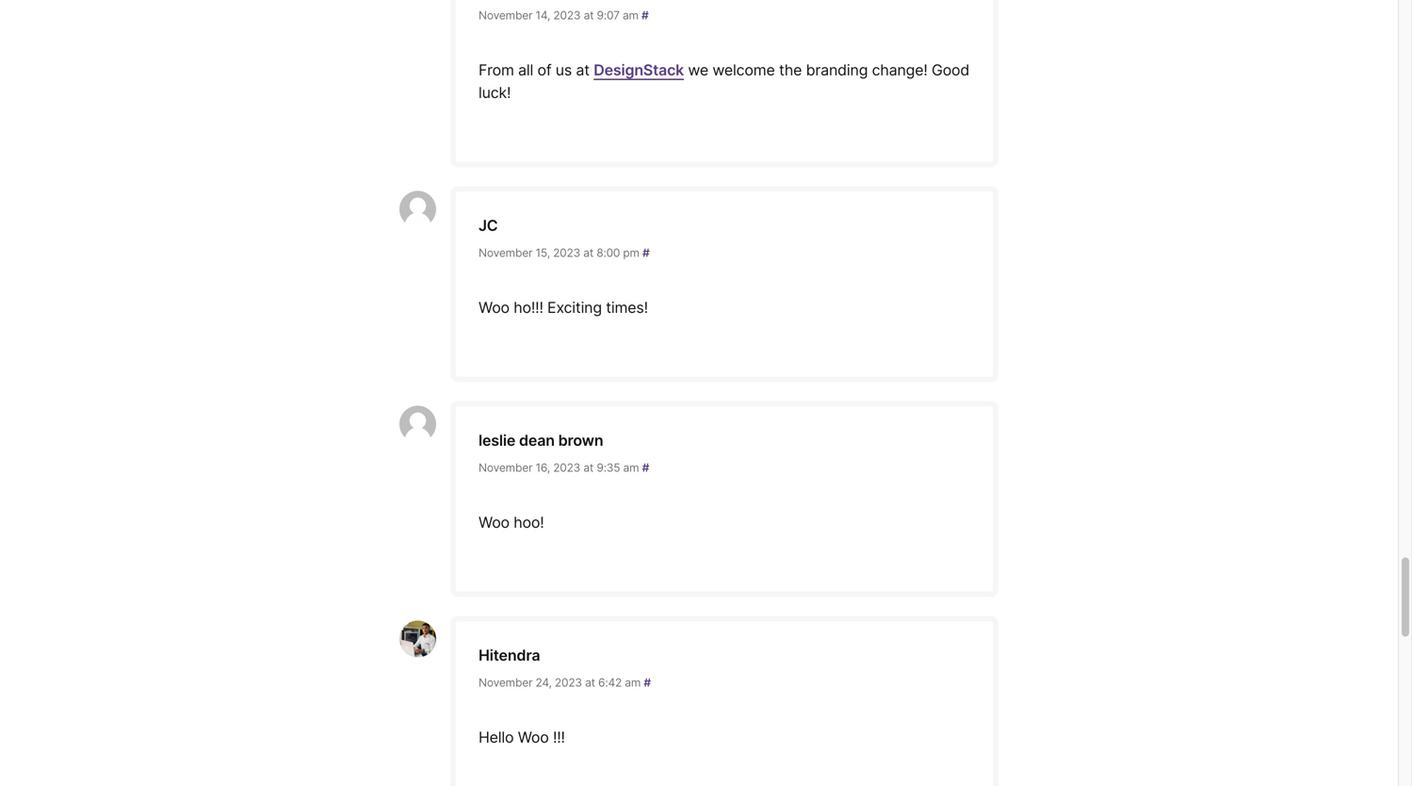 Task type: locate. For each thing, give the bounding box(es) containing it.
2 november from the top
[[479, 246, 533, 260]]

november left 14,
[[479, 8, 533, 22]]

1 vertical spatial woo
[[479, 513, 510, 532]]

2 vertical spatial am
[[625, 676, 641, 689]]

woo hoo!
[[479, 513, 544, 532]]

us
[[556, 61, 572, 79]]

am right 6:42
[[625, 676, 641, 689]]

2 vertical spatial woo
[[518, 728, 549, 746]]

woo left !!!
[[518, 728, 549, 746]]

at left 6:42
[[585, 676, 596, 689]]

1 vertical spatial am
[[623, 461, 639, 475]]

november for jc
[[479, 246, 533, 260]]

november 15, 2023    at     8:00 pm #
[[479, 246, 650, 260]]

# link right 9:35
[[642, 461, 650, 475]]

am right 9:07
[[623, 8, 639, 22]]

2023
[[554, 8, 581, 22], [553, 246, 581, 260], [553, 461, 581, 475], [555, 676, 582, 689]]

4 november from the top
[[479, 676, 533, 689]]

24,
[[536, 676, 552, 689]]

good
[[932, 61, 970, 79]]

from
[[479, 61, 514, 79]]

# link for leslie dean brown
[[642, 461, 650, 475]]

we welcome the branding change! good luck!
[[479, 61, 970, 102]]

hitendra
[[479, 646, 540, 664]]

at for hitendra
[[585, 676, 596, 689]]

dean
[[519, 431, 555, 450]]

branding
[[806, 61, 868, 79]]

november
[[479, 8, 533, 22], [479, 246, 533, 260], [479, 461, 533, 475], [479, 676, 533, 689]]

november down leslie
[[479, 461, 533, 475]]

# right 9:35
[[642, 461, 650, 475]]

2023 for leslie dean brown
[[553, 461, 581, 475]]

woo left ho!!!
[[479, 298, 510, 317]]

at for leslie dean brown
[[584, 461, 594, 475]]

jc
[[479, 216, 498, 235]]

9:35
[[597, 461, 620, 475]]

# link
[[642, 8, 649, 22], [643, 246, 650, 260], [642, 461, 650, 475], [644, 676, 651, 689]]

woo for woo hoo!
[[479, 513, 510, 532]]

3 november from the top
[[479, 461, 533, 475]]

of
[[538, 61, 552, 79]]

am right 9:35
[[623, 461, 639, 475]]

november down hitendra
[[479, 676, 533, 689]]

# right pm
[[643, 246, 650, 260]]

2023 right 24,
[[555, 676, 582, 689]]

# link right pm
[[643, 246, 650, 260]]

at left 8:00 at the top left
[[584, 246, 594, 260]]

15,
[[536, 246, 550, 260]]

#
[[642, 8, 649, 22], [643, 246, 650, 260], [642, 461, 650, 475], [644, 676, 651, 689]]

hoo!
[[514, 513, 544, 532]]

november down jc in the top of the page
[[479, 246, 533, 260]]

all
[[518, 61, 534, 79]]

# for hitendra
[[644, 676, 651, 689]]

change!
[[872, 61, 928, 79]]

leslie
[[479, 431, 516, 450]]

# right 6:42
[[644, 676, 651, 689]]

2023 right 16,
[[553, 461, 581, 475]]

!!!
[[553, 728, 565, 746]]

woo left hoo!
[[479, 513, 510, 532]]

exciting
[[548, 298, 602, 317]]

at left 9:35
[[584, 461, 594, 475]]

woo for woo ho!!! exciting times!
[[479, 298, 510, 317]]

1 november from the top
[[479, 8, 533, 22]]

times!
[[606, 298, 648, 317]]

november for hitendra
[[479, 676, 533, 689]]

at
[[584, 8, 594, 22], [576, 61, 590, 79], [584, 246, 594, 260], [584, 461, 594, 475], [585, 676, 596, 689]]

# for jc
[[643, 246, 650, 260]]

woo
[[479, 298, 510, 317], [479, 513, 510, 532], [518, 728, 549, 746]]

# link right 6:42
[[644, 676, 651, 689]]

am
[[623, 8, 639, 22], [623, 461, 639, 475], [625, 676, 641, 689]]

0 vertical spatial woo
[[479, 298, 510, 317]]

2023 right 15,
[[553, 246, 581, 260]]



Task type: vqa. For each thing, say whether or not it's contained in the screenshot.
16,
yes



Task type: describe. For each thing, give the bounding box(es) containing it.
ho!!!
[[514, 298, 544, 317]]

14,
[[536, 8, 551, 22]]

pm
[[623, 246, 640, 260]]

# link for hitendra
[[644, 676, 651, 689]]

# link right 9:07
[[642, 8, 649, 22]]

november 16, 2023    at     9:35 am #
[[479, 461, 650, 475]]

hello woo !!!
[[479, 728, 565, 746]]

welcome
[[713, 61, 775, 79]]

november for leslie dean brown
[[479, 461, 533, 475]]

2023 for jc
[[553, 246, 581, 260]]

0 vertical spatial am
[[623, 8, 639, 22]]

luck!
[[479, 83, 511, 102]]

at for jc
[[584, 246, 594, 260]]

hello
[[479, 728, 514, 746]]

november 24, 2023    at     6:42 am #
[[479, 676, 651, 689]]

november 14, 2023    at     9:07 am #
[[479, 8, 649, 22]]

# link for jc
[[643, 246, 650, 260]]

at right "us"
[[576, 61, 590, 79]]

9:07
[[597, 8, 620, 22]]

2023 for hitendra
[[555, 676, 582, 689]]

designstack
[[594, 61, 684, 79]]

woo ho!!! exciting times!
[[479, 298, 648, 317]]

the
[[779, 61, 802, 79]]

# for leslie dean brown
[[642, 461, 650, 475]]

2023 right 14,
[[554, 8, 581, 22]]

am for hitendra
[[625, 676, 641, 689]]

we
[[688, 61, 709, 79]]

from all of us at designstack
[[479, 61, 684, 79]]

8:00
[[597, 246, 620, 260]]

6:42
[[599, 676, 622, 689]]

16,
[[536, 461, 550, 475]]

designstack link
[[594, 61, 684, 79]]

at left 9:07
[[584, 8, 594, 22]]

# right 9:07
[[642, 8, 649, 22]]

leslie dean brown
[[479, 431, 604, 450]]

am for leslie dean brown
[[623, 461, 639, 475]]

brown
[[559, 431, 604, 450]]



